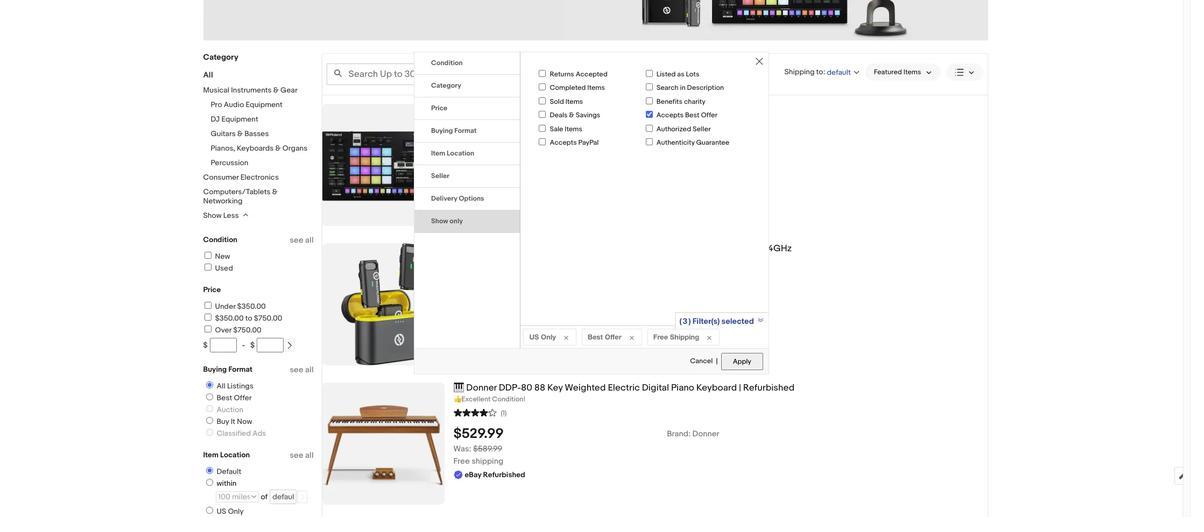 Task type: describe. For each thing, give the bounding box(es) containing it.
wireless
[[527, 243, 563, 254]]

within
[[217, 479, 237, 488]]

ebay refurbished for $527.99
[[465, 155, 525, 165]]

new
[[215, 252, 230, 261]]

0 horizontal spatial format
[[229, 365, 253, 374]]

see all for best offer
[[290, 365, 314, 375]]

was:
[[454, 444, 472, 454]]

114
[[454, 141, 464, 152]]

656ft
[[736, 243, 758, 254]]

88
[[535, 383, 546, 394]]

brand: roland
[[667, 141, 718, 152]]

accepts for accepts paypal
[[550, 138, 577, 147]]

1 horizontal spatial location
[[447, 149, 474, 158]]

sold items
[[550, 97, 583, 106]]

donner for 🎹
[[466, 383, 497, 394]]

0 vertical spatial format
[[455, 127, 477, 135]]

description
[[687, 84, 724, 92]]

see all button for used
[[290, 235, 314, 246]]

Used checkbox
[[204, 264, 211, 271]]

deals & savings
[[550, 111, 601, 120]]

1 horizontal spatial show
[[431, 217, 448, 226]]

classified ads link
[[202, 429, 268, 438]]

( 3 ) filter(s) selected
[[680, 317, 754, 327]]

refurbished inside 🎹 donner ddp-80 88 key weighted electric digital piano keyboard | refurbished 👍excellent condition!
[[743, 383, 795, 394]]

new link
[[203, 252, 230, 261]]

authenticity guarantee
[[657, 138, 730, 147]]

Under $350.00 checkbox
[[204, 302, 211, 309]]

guarantee
[[696, 138, 730, 147]]

returns accepted
[[550, 70, 608, 79]]

musical
[[203, 86, 229, 95]]

dj equipment link
[[211, 115, 258, 124]]

All Listings radio
[[206, 382, 213, 389]]

2 ebay from the top
[[465, 283, 482, 292]]

1 horizontal spatial item
[[431, 149, 445, 158]]

consumer electronics link
[[203, 173, 279, 182]]

Over $750.00 checkbox
[[204, 326, 211, 333]]

submit price range image
[[286, 342, 294, 350]]

show less button
[[203, 211, 248, 220]]

$350.00 to $750.00
[[215, 314, 282, 323]]

& down electronics
[[272, 187, 278, 197]]

2.4ghz
[[761, 243, 792, 254]]

1 vertical spatial equipment
[[222, 115, 258, 124]]

free inside 'brand: donner was: $589.99 free shipping'
[[454, 456, 470, 467]]

1 vertical spatial us
[[217, 507, 226, 516]]

electronics
[[240, 173, 279, 182]]

condition!
[[492, 395, 526, 404]]

completed items
[[550, 84, 605, 92]]

keyboard
[[697, 383, 737, 394]]

selected
[[722, 317, 754, 327]]

& down dj equipment link
[[237, 129, 243, 138]]

under $350.00 link
[[203, 302, 266, 311]]

items for sale items
[[565, 125, 583, 133]]

1 horizontal spatial offer
[[605, 333, 622, 341]]

benefits charity
[[657, 97, 706, 106]]

Listed as Lots checkbox
[[646, 70, 653, 77]]

& left organs
[[275, 144, 281, 153]]

Authenticity Guarantee checkbox
[[646, 138, 653, 145]]

all for best offer
[[305, 365, 314, 375]]

options
[[459, 194, 484, 203]]

$589.99
[[473, 444, 503, 454]]

donner for brand:
[[693, 429, 720, 439]]

mv-
[[524, 104, 541, 115]]

Apply submit
[[721, 353, 764, 370]]

cancel button
[[690, 353, 714, 371]]

pro
[[211, 100, 222, 109]]

see all button for best offer
[[290, 365, 314, 375]]

hollyland lark m1 wireless lavalier microphone, noise cancellation 656ft 2.4ghz link
[[454, 243, 988, 255]]

all listings
[[217, 382, 254, 391]]

over
[[215, 326, 232, 335]]

consumer
[[203, 173, 239, 182]]

ebay for $529.99
[[465, 470, 482, 480]]

(1)
[[501, 409, 507, 418]]

583 results
[[580, 69, 620, 79]]

completed
[[550, 84, 586, 92]]

go image
[[299, 494, 307, 501]]

cancel
[[690, 357, 713, 366]]

auction link
[[202, 405, 246, 415]]

1 vertical spatial price
[[203, 285, 221, 295]]

hollyland lark m1 wireless lavalier microphone, noise cancellation 656ft 2.4ghz image
[[341, 243, 426, 366]]

1 horizontal spatial us only
[[529, 333, 556, 341]]

verselab
[[485, 104, 522, 115]]

1 vertical spatial best offer
[[217, 394, 252, 403]]

Search in Description checkbox
[[646, 84, 653, 91]]

Sale Items checkbox
[[539, 125, 546, 132]]

1 horizontal spatial category
[[431, 81, 461, 90]]

0 vertical spatial buying
[[431, 127, 453, 135]]

under
[[215, 302, 236, 311]]

gear
[[281, 86, 298, 95]]

1 horizontal spatial best offer
[[588, 333, 622, 341]]

0 vertical spatial price
[[431, 104, 448, 113]]

electric
[[608, 383, 640, 394]]

filter(s)
[[693, 317, 720, 327]]

pianos, keyboards & organs link
[[211, 144, 308, 153]]

keyboards
[[237, 144, 274, 153]]

1 horizontal spatial condition
[[431, 59, 463, 67]]

classified
[[217, 429, 251, 438]]

2 horizontal spatial offer
[[701, 111, 718, 120]]

ebay for $527.99
[[465, 155, 482, 165]]

1 horizontal spatial us
[[529, 333, 539, 341]]

roland verselab mv-1 production studio refurbished link
[[454, 104, 988, 115]]

see all for used
[[290, 235, 314, 246]]

0 horizontal spatial buying format
[[203, 365, 253, 374]]

items for completed items
[[588, 84, 605, 92]]

tab list containing condition
[[415, 52, 520, 233]]

microphone,
[[599, 243, 652, 254]]

best offer link
[[202, 394, 254, 403]]

0 vertical spatial $350.00
[[237, 302, 266, 311]]

over $750.00 link
[[203, 326, 262, 335]]

all for used
[[305, 235, 314, 246]]

3 see all from the top
[[290, 451, 314, 461]]

0 horizontal spatial offer
[[234, 394, 252, 403]]

authorized seller
[[657, 125, 711, 133]]

0 horizontal spatial item location
[[203, 451, 250, 460]]

🎹
[[454, 383, 464, 394]]

👍Excellent Condition! text field
[[454, 395, 988, 404]]

lavalier
[[565, 243, 597, 254]]

0 horizontal spatial category
[[203, 52, 238, 62]]

listings
[[227, 382, 254, 391]]

guitars & basses link
[[211, 129, 269, 138]]

plus
[[715, 126, 731, 137]]

1 horizontal spatial seller
[[693, 125, 711, 133]]

lots
[[686, 70, 700, 79]]

1 vertical spatial item
[[203, 451, 219, 460]]

buy
[[217, 417, 229, 426]]

listed as lots
[[657, 70, 700, 79]]

deals
[[550, 111, 568, 120]]

watching
[[466, 141, 499, 152]]

1 vertical spatial location
[[220, 451, 250, 460]]

returns
[[550, 70, 574, 79]]

Authorized Seller checkbox
[[646, 125, 653, 132]]

$529.99
[[454, 426, 504, 442]]

benefits
[[657, 97, 683, 106]]

Accepts PayPal checkbox
[[539, 138, 546, 145]]

refurbished up authorized seller option in the top right of the page
[[624, 104, 675, 115]]

👍excellent
[[454, 395, 491, 404]]

Auction radio
[[206, 405, 213, 412]]

pro audio equipment link
[[211, 100, 283, 109]]

0 vertical spatial $750.00
[[254, 314, 282, 323]]



Task type: vqa. For each thing, say whether or not it's contained in the screenshot.
Best to the left
yes



Task type: locate. For each thing, give the bounding box(es) containing it.
0 vertical spatial buying format
[[431, 127, 477, 135]]

seller up delivery
[[431, 172, 450, 180]]

$350.00 to $750.00 checkbox
[[204, 314, 211, 321]]

savings
[[576, 111, 601, 120]]

$ down the over $750.00 checkbox
[[203, 341, 208, 350]]

$350.00
[[237, 302, 266, 311], [215, 314, 244, 323]]

$ right -
[[250, 341, 255, 350]]

networking
[[203, 197, 243, 206]]

0 horizontal spatial buying
[[203, 365, 227, 374]]

ebay down 114 watching
[[465, 155, 482, 165]]

0 vertical spatial accepts
[[657, 111, 684, 120]]

brand: inside 'brand: donner was: $589.99 free shipping'
[[667, 429, 691, 439]]

free shipping
[[653, 333, 700, 341]]

all for all musical instruments & gear pro audio equipment dj equipment guitars & basses pianos, keyboards & organs percussion consumer electronics computers/tablets & networking show less
[[203, 70, 213, 80]]

0 vertical spatial only
[[541, 333, 556, 341]]

buying format up the 114
[[431, 127, 477, 135]]

0 vertical spatial see all
[[290, 235, 314, 246]]

3 see from the top
[[290, 451, 304, 461]]

2 horizontal spatial best
[[685, 111, 700, 120]]

0 vertical spatial donner
[[466, 383, 497, 394]]

delivery
[[431, 194, 457, 203]]

authorized
[[657, 125, 691, 133]]

brand: down top
[[667, 141, 691, 152]]

1 vertical spatial offer
[[605, 333, 622, 341]]

1 vertical spatial accepts
[[550, 138, 577, 147]]

less
[[223, 211, 239, 220]]

buying format up all listings link
[[203, 365, 253, 374]]

ebay refurbished
[[465, 155, 525, 165], [465, 283, 525, 292], [465, 470, 525, 480]]

2 all from the top
[[305, 365, 314, 375]]

see for used
[[290, 235, 304, 246]]

0 vertical spatial free
[[653, 333, 668, 341]]

brand:
[[667, 141, 691, 152], [667, 429, 691, 439]]

show left only
[[431, 217, 448, 226]]

(
[[680, 317, 682, 327]]

0 vertical spatial us only
[[529, 333, 556, 341]]

& left gear
[[273, 86, 279, 95]]

1 vertical spatial see
[[290, 365, 304, 375]]

1 ebay from the top
[[465, 155, 482, 165]]

1 horizontal spatial buying
[[431, 127, 453, 135]]

US Only radio
[[206, 507, 213, 514]]

donner down 👍excellent condition! text box
[[693, 429, 720, 439]]

1 see all from the top
[[290, 235, 314, 246]]

audio
[[224, 100, 244, 109]]

equipment down instruments
[[246, 100, 283, 109]]

1 vertical spatial item location
[[203, 451, 250, 460]]

close image
[[756, 58, 764, 65]]

1 vertical spatial ebay
[[465, 283, 482, 292]]

refurbished down lark
[[483, 283, 525, 292]]

accepts best offer
[[657, 111, 718, 120]]

within radio
[[206, 479, 213, 486]]

2 vertical spatial see
[[290, 451, 304, 461]]

3 all from the top
[[305, 451, 314, 461]]

2 brand: from the top
[[667, 429, 691, 439]]

brand: for roland
[[667, 141, 691, 152]]

0 vertical spatial ebay
[[465, 155, 482, 165]]

computers/tablets & networking link
[[203, 187, 278, 206]]

3 see all button from the top
[[290, 451, 314, 461]]

all for all listings
[[217, 382, 226, 391]]

donner up 👍excellent
[[466, 383, 497, 394]]

Best Offer radio
[[206, 394, 213, 401]]

1 vertical spatial all
[[305, 365, 314, 375]]

auction
[[217, 405, 243, 415]]

top
[[676, 126, 690, 137]]

item location up default
[[203, 451, 250, 460]]

1 vertical spatial see all
[[290, 365, 314, 375]]

1 vertical spatial $350.00
[[215, 314, 244, 323]]

see all button
[[290, 235, 314, 246], [290, 365, 314, 375], [290, 451, 314, 461]]

Deals & Savings checkbox
[[539, 111, 546, 118]]

best up weighted
[[588, 333, 603, 341]]

us only up 88 at the bottom of page
[[529, 333, 556, 341]]

format up listings
[[229, 365, 253, 374]]

1 ebay refurbished from the top
[[465, 155, 525, 165]]

us right us only option
[[217, 507, 226, 516]]

1 horizontal spatial free
[[653, 333, 668, 341]]

show only
[[431, 217, 463, 226]]

item location down $527.99
[[431, 149, 474, 158]]

under $350.00
[[215, 302, 266, 311]]

see
[[290, 235, 304, 246], [290, 365, 304, 375], [290, 451, 304, 461]]

0 horizontal spatial us only
[[217, 507, 244, 516]]

format up the 114
[[455, 127, 477, 135]]

all right the all listings radio
[[217, 382, 226, 391]]

1 vertical spatial roland
[[693, 141, 718, 152]]

price
[[431, 104, 448, 113], [203, 285, 221, 295]]

1 horizontal spatial only
[[541, 333, 556, 341]]

show down networking at the top left
[[203, 211, 222, 220]]

Buy It Now radio
[[206, 417, 213, 424]]

0 horizontal spatial only
[[228, 507, 244, 516]]

refurbished down shipping
[[483, 470, 525, 480]]

it
[[231, 417, 235, 426]]

1 vertical spatial all
[[217, 382, 226, 391]]

0 vertical spatial location
[[447, 149, 474, 158]]

0 horizontal spatial seller
[[431, 172, 450, 180]]

1 vertical spatial $750.00
[[233, 326, 262, 335]]

seller
[[693, 125, 711, 133], [431, 172, 450, 180]]

0 horizontal spatial item
[[203, 451, 219, 460]]

🎹 donner ddp-80 88 key weighted electric digital piano keyboard | refurbished image
[[322, 383, 444, 505]]

m1
[[514, 243, 525, 254]]

Default radio
[[206, 467, 213, 474]]

0 vertical spatial item
[[431, 149, 445, 158]]

best up auction link at the left bottom of the page
[[217, 394, 232, 403]]

offer down listings
[[234, 394, 252, 403]]

now
[[237, 417, 252, 426]]

accepts
[[657, 111, 684, 120], [550, 138, 577, 147]]

offer up the "electric"
[[605, 333, 622, 341]]

1 vertical spatial buying
[[203, 365, 227, 374]]

brand: for donner
[[667, 429, 691, 439]]

0 vertical spatial seller
[[693, 125, 711, 133]]

roland up $527.99
[[454, 104, 483, 115]]

pianos,
[[211, 144, 235, 153]]

Accepts Best Offer checkbox
[[646, 111, 653, 118]]

all musical instruments & gear pro audio equipment dj equipment guitars & basses pianos, keyboards & organs percussion consumer electronics computers/tablets & networking show less
[[203, 70, 308, 220]]

0 horizontal spatial best
[[217, 394, 232, 403]]

donner inside 'brand: donner was: $589.99 free shipping'
[[693, 429, 720, 439]]

0 horizontal spatial all
[[203, 70, 213, 80]]

sale items
[[550, 125, 583, 133]]

piano
[[671, 383, 695, 394]]

offer up top rated plus
[[701, 111, 718, 120]]

accepts down benefits
[[657, 111, 684, 120]]

0 vertical spatial roland
[[454, 104, 483, 115]]

as
[[678, 70, 685, 79]]

instruments
[[231, 86, 272, 95]]

0 horizontal spatial $
[[203, 341, 208, 350]]

0 vertical spatial brand:
[[667, 141, 691, 152]]

2 ebay refurbished from the top
[[465, 283, 525, 292]]

$ for maximum value text box
[[250, 341, 255, 350]]

2 vertical spatial offer
[[234, 394, 252, 403]]

1 see from the top
[[290, 235, 304, 246]]

item up default option
[[203, 451, 219, 460]]

1 vertical spatial only
[[228, 507, 244, 516]]

weighted
[[565, 383, 606, 394]]

brand: down piano
[[667, 429, 691, 439]]

donner inside 🎹 donner ddp-80 88 key weighted electric digital piano keyboard | refurbished 👍excellent condition!
[[466, 383, 497, 394]]

0 horizontal spatial roland
[[454, 104, 483, 115]]

$750.00 down $350.00 to $750.00
[[233, 326, 262, 335]]

shipping
[[670, 333, 700, 341]]

& right deals
[[569, 111, 574, 120]]

Completed Items checkbox
[[539, 84, 546, 91]]

studio
[[594, 104, 622, 115]]

only right us only option
[[228, 507, 244, 516]]

accepts paypal
[[550, 138, 599, 147]]

accepts down sale items
[[550, 138, 577, 147]]

1 see all button from the top
[[290, 235, 314, 246]]

1 vertical spatial ebay refurbished
[[465, 283, 525, 292]]

0 horizontal spatial condition
[[203, 235, 237, 244]]

item left the 114
[[431, 149, 445, 158]]

2 vertical spatial see all button
[[290, 451, 314, 461]]

$350.00 up to
[[237, 302, 266, 311]]

location up default
[[220, 451, 250, 460]]

equipment up guitars & basses link on the top left
[[222, 115, 258, 124]]

0 vertical spatial condition
[[431, 59, 463, 67]]

noise
[[654, 243, 678, 254]]

1 horizontal spatial donner
[[693, 429, 720, 439]]

0 vertical spatial ebay refurbished
[[465, 155, 525, 165]]

$350.00 up over $750.00 link
[[215, 314, 244, 323]]

items up accepts paypal
[[565, 125, 583, 133]]

ebay refurbished down shipping
[[465, 470, 525, 480]]

Sold Items checkbox
[[539, 97, 546, 104]]

3 ebay refurbished from the top
[[465, 470, 525, 480]]

1 horizontal spatial all
[[217, 382, 226, 391]]

0 horizontal spatial donner
[[466, 383, 497, 394]]

of
[[261, 493, 268, 502]]

classified ads
[[217, 429, 266, 438]]

Classified Ads radio
[[206, 429, 213, 436]]

2 vertical spatial best
[[217, 394, 232, 403]]

0 vertical spatial all
[[203, 70, 213, 80]]

1 horizontal spatial roland
[[693, 141, 718, 152]]

1 horizontal spatial accepts
[[657, 111, 684, 120]]

percussion
[[211, 158, 248, 167]]

1
[[541, 104, 544, 115]]

condition
[[431, 59, 463, 67], [203, 235, 237, 244]]

see for best offer
[[290, 365, 304, 375]]

1 horizontal spatial $
[[250, 341, 255, 350]]

2 see from the top
[[290, 365, 304, 375]]

0 vertical spatial see
[[290, 235, 304, 246]]

buy it now
[[217, 417, 252, 426]]

[object undefined] image
[[667, 126, 731, 137]]

hollyland
[[454, 243, 493, 254]]

Maximum Value text field
[[257, 338, 284, 353]]

1 brand: from the top
[[667, 141, 691, 152]]

results
[[594, 69, 620, 79]]

items down the 583 results
[[588, 84, 605, 92]]

0 vertical spatial equipment
[[246, 100, 283, 109]]

default link
[[202, 467, 244, 477]]

1 horizontal spatial format
[[455, 127, 477, 135]]

us up 88 at the bottom of page
[[529, 333, 539, 341]]

accepts for accepts best offer
[[657, 111, 684, 120]]

refurbished down the watching
[[483, 155, 525, 165]]

show
[[203, 211, 222, 220], [431, 217, 448, 226]]

-
[[242, 341, 245, 350]]

ebay down hollyland in the left of the page
[[465, 283, 482, 292]]

0 vertical spatial all
[[305, 235, 314, 246]]

ebay refurbished down the watching
[[465, 155, 525, 165]]

3 ebay from the top
[[465, 470, 482, 480]]

refurbished right the |
[[743, 383, 795, 394]]

over $750.00
[[215, 326, 262, 335]]

4 out of 5 stars image
[[454, 407, 497, 418]]

0 vertical spatial best offer
[[588, 333, 622, 341]]

0 vertical spatial category
[[203, 52, 238, 62]]

roland verselab mv-1 production studio refurbished image
[[322, 104, 444, 226]]

best down charity
[[685, 111, 700, 120]]

Minimum Value text field
[[210, 338, 237, 353]]

1 horizontal spatial best
[[588, 333, 603, 341]]

1 vertical spatial format
[[229, 365, 253, 374]]

ebay refurbished down lark
[[465, 283, 525, 292]]

listed
[[657, 70, 676, 79]]

buying up the all listings radio
[[203, 365, 227, 374]]

1 vertical spatial us only
[[217, 507, 244, 516]]

1 vertical spatial buying format
[[203, 365, 253, 374]]

Returns Accepted checkbox
[[539, 70, 546, 77]]

see all
[[290, 235, 314, 246], [290, 365, 314, 375], [290, 451, 314, 461]]

us only right us only option
[[217, 507, 244, 516]]

0 horizontal spatial free
[[454, 456, 470, 467]]

free down was:
[[454, 456, 470, 467]]

items up deals & savings
[[566, 97, 583, 106]]

2 vertical spatial all
[[305, 451, 314, 461]]

show inside all musical instruments & gear pro audio equipment dj equipment guitars & basses pianos, keyboards & organs percussion consumer electronics computers/tablets & networking show less
[[203, 211, 222, 220]]

best
[[685, 111, 700, 120], [588, 333, 603, 341], [217, 394, 232, 403]]

search
[[657, 84, 679, 92]]

items for sold items
[[566, 97, 583, 106]]

only up key
[[541, 333, 556, 341]]

digital
[[642, 383, 669, 394]]

1 vertical spatial seller
[[431, 172, 450, 180]]

$ for minimum value "text field" at the bottom left of the page
[[203, 341, 208, 350]]

1 vertical spatial best
[[588, 333, 603, 341]]

free left shipping
[[653, 333, 668, 341]]

location down $527.99
[[447, 149, 474, 158]]

Benefits charity checkbox
[[646, 97, 653, 104]]

in
[[680, 84, 686, 92]]

all inside all musical instruments & gear pro audio equipment dj equipment guitars & basses pianos, keyboards & organs percussion consumer electronics computers/tablets & networking show less
[[203, 70, 213, 80]]

all
[[305, 235, 314, 246], [305, 365, 314, 375], [305, 451, 314, 461]]

1 vertical spatial category
[[431, 81, 461, 90]]

charity
[[684, 97, 706, 106]]

top rated plus
[[676, 126, 731, 137]]

all up the musical
[[203, 70, 213, 80]]

3
[[683, 317, 688, 327]]

best offer
[[588, 333, 622, 341], [217, 394, 252, 403]]

0 vertical spatial offer
[[701, 111, 718, 120]]

1 vertical spatial donner
[[693, 429, 720, 439]]

seller up 'authenticity guarantee'
[[693, 125, 711, 133]]

1 horizontal spatial buying format
[[431, 127, 477, 135]]

0 vertical spatial item location
[[431, 149, 474, 158]]

roland down top rated plus
[[693, 141, 718, 152]]

lark
[[495, 243, 512, 254]]

used
[[215, 264, 233, 273]]

1 vertical spatial brand:
[[667, 429, 691, 439]]

only
[[450, 217, 463, 226]]

ddp-
[[499, 383, 521, 394]]

2 vertical spatial items
[[565, 125, 583, 133]]

authenticity
[[657, 138, 695, 147]]

New checkbox
[[204, 252, 211, 259]]

cancellation
[[680, 243, 734, 254]]

0 vertical spatial items
[[588, 84, 605, 92]]

0 vertical spatial best
[[685, 111, 700, 120]]

0 vertical spatial see all button
[[290, 235, 314, 246]]

2 see all button from the top
[[290, 365, 314, 375]]

ads
[[253, 429, 266, 438]]

0 horizontal spatial show
[[203, 211, 222, 220]]

search in description
[[657, 84, 724, 92]]

computers/tablets
[[203, 187, 271, 197]]

ebay refurbished for $529.99
[[465, 470, 525, 480]]

1 $ from the left
[[203, 341, 208, 350]]

musical instruments & gear link
[[203, 86, 298, 95]]

🎹 donner ddp-80 88 key weighted electric digital piano keyboard | refurbished 👍excellent condition!
[[454, 383, 795, 404]]

default text field
[[270, 490, 297, 505]]

item
[[431, 149, 445, 158], [203, 451, 219, 460]]

buying left $527.99
[[431, 127, 453, 135]]

accepted
[[576, 70, 608, 79]]

$750.00 right to
[[254, 314, 282, 323]]

$750.00
[[254, 314, 282, 323], [233, 326, 262, 335]]

0 horizontal spatial best offer
[[217, 394, 252, 403]]

ebay down shipping
[[465, 470, 482, 480]]

us only link
[[202, 507, 246, 516]]

2 see all from the top
[[290, 365, 314, 375]]

tab list
[[415, 52, 520, 233]]

2 $ from the left
[[250, 341, 255, 350]]

organs
[[283, 144, 308, 153]]

2 vertical spatial see all
[[290, 451, 314, 461]]

1 all from the top
[[305, 235, 314, 246]]



